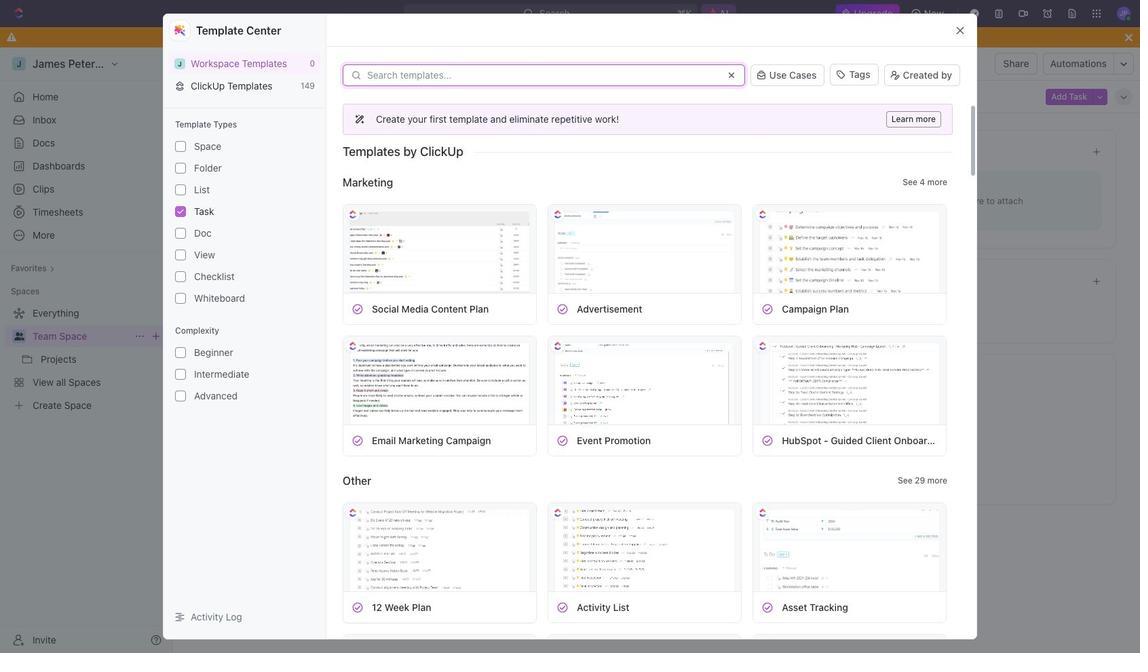 Task type: describe. For each thing, give the bounding box(es) containing it.
no lists icon. image
[[626, 388, 680, 442]]

Search templates... text field
[[367, 70, 718, 81]]

user group image
[[186, 60, 194, 67]]

user group image
[[14, 333, 24, 341]]



Task type: locate. For each thing, give the bounding box(es) containing it.
1 horizontal spatial task template image
[[762, 435, 774, 447]]

tree
[[5, 303, 167, 417]]

task template image
[[352, 303, 364, 315], [557, 303, 569, 315], [762, 303, 774, 315], [352, 435, 364, 447], [352, 602, 364, 614], [557, 602, 569, 614], [762, 602, 774, 614]]

None checkbox
[[175, 141, 186, 152], [175, 163, 186, 174], [175, 185, 186, 196], [175, 206, 186, 217], [175, 228, 186, 239], [175, 272, 186, 282], [175, 293, 186, 304], [175, 348, 186, 358], [175, 369, 186, 380], [175, 391, 186, 402], [175, 141, 186, 152], [175, 163, 186, 174], [175, 185, 186, 196], [175, 206, 186, 217], [175, 228, 186, 239], [175, 272, 186, 282], [175, 293, 186, 304], [175, 348, 186, 358], [175, 369, 186, 380], [175, 391, 186, 402]]

0 horizontal spatial task template image
[[557, 435, 569, 447]]

None checkbox
[[175, 250, 186, 261]]

task template element
[[352, 303, 364, 315], [557, 303, 569, 315], [762, 303, 774, 315], [352, 435, 364, 447], [557, 435, 569, 447], [762, 435, 774, 447], [352, 602, 364, 614], [557, 602, 569, 614], [762, 602, 774, 614]]

no most used docs image
[[626, 161, 680, 215]]

james peterson's workspace, , element
[[174, 58, 185, 69]]

tree inside sidebar navigation
[[5, 303, 167, 417]]

task template image
[[557, 435, 569, 447], [762, 435, 774, 447]]

2 task template image from the left
[[762, 435, 774, 447]]

1 task template image from the left
[[557, 435, 569, 447]]

sidebar navigation
[[0, 48, 173, 654]]



